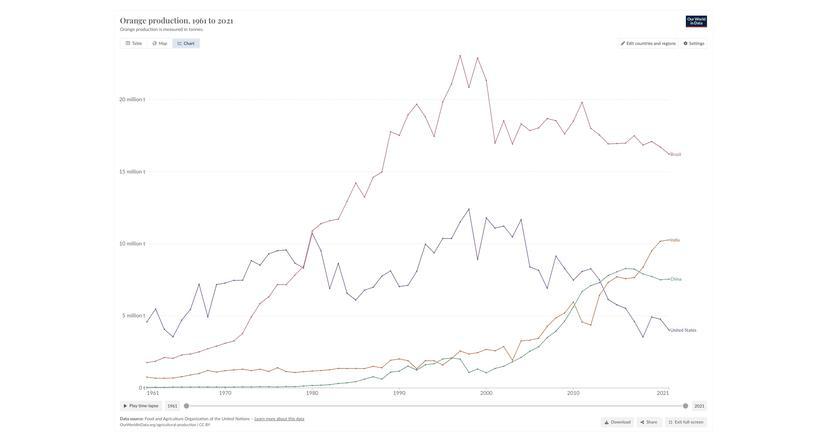 Task type: vqa. For each thing, say whether or not it's contained in the screenshot.
the in in the Orange production, 1961 to 2021 Orange production is measured in tonnes.
yes



Task type: locate. For each thing, give the bounding box(es) containing it.
land
[[342, 376, 352, 382], [342, 385, 352, 391], [331, 426, 340, 432]]

2 vertical spatial per
[[351, 426, 358, 432]]

global change data lab logo image
[[278, 6, 289, 19]]

download
[[611, 420, 631, 425]]

about
[[277, 417, 287, 422]]

the
[[215, 417, 221, 422]]

by
[[321, 10, 326, 16]]

1 vertical spatial in
[[184, 26, 188, 32]]

browse
[[304, 10, 320, 16]]

0 horizontal spatial 2021
[[217, 15, 233, 25]]

agricultural export subsidies link
[[314, 359, 379, 366]]

2 vertical spatial land
[[331, 426, 340, 432]]

1 vertical spatial use
[[342, 426, 350, 432]]

person down capita
[[371, 385, 387, 391]]

earth americas image
[[152, 41, 157, 46]]

land down agricultural land per capita link
[[342, 385, 352, 391]]

0 vertical spatial support
[[380, 368, 398, 374]]

0 vertical spatial production
[[136, 26, 158, 32]]

2021 down world
[[217, 15, 233, 25]]

and left "regions"
[[654, 41, 661, 46]]

1 horizontal spatial data
[[220, 13, 234, 20]]

1 horizontal spatial production
[[177, 423, 196, 428]]

production left |
[[177, 423, 196, 428]]

0 vertical spatial per
[[353, 376, 361, 382]]

|
[[197, 423, 198, 428]]

settings
[[689, 41, 705, 46]]

orange up table link
[[120, 15, 146, 25]]

per down agricultural general services support link
[[353, 376, 361, 382]]

0 horizontal spatial 1961
[[168, 404, 177, 409]]

0 vertical spatial 1961
[[192, 15, 207, 25]]

land down "general"
[[342, 376, 352, 382]]

learn more about this data link
[[255, 417, 304, 422]]

land right arable
[[331, 426, 340, 432]]

1961 up tonnes. in the top left of the page
[[192, 15, 207, 25]]

exit full-screen
[[675, 420, 704, 425]]

1 vertical spatial land
[[342, 385, 352, 391]]

share button
[[637, 418, 662, 428]]

–
[[251, 417, 253, 422]]

per down producer
[[351, 426, 358, 432]]

and
[[654, 41, 661, 46], [155, 417, 162, 422]]

data right our
[[220, 13, 234, 20]]

1961 up agriculture
[[168, 404, 177, 409]]

2021
[[217, 15, 233, 25], [695, 404, 705, 409]]

and up ourworldindata.org/agricultural-production link
[[155, 417, 162, 422]]

edit
[[627, 41, 634, 46]]

1 vertical spatial data
[[120, 417, 129, 422]]

of
[[210, 417, 213, 422]]

1961 inside the orange production, 1961 to 2021 orange production is measured in tonnes.
[[192, 15, 207, 25]]

support right services
[[380, 368, 398, 374]]

agriculture
[[163, 417, 184, 422]]

1 vertical spatial orange
[[120, 26, 135, 32]]

services
[[360, 368, 379, 374]]

1 vertical spatial 2021
[[695, 404, 705, 409]]

data
[[220, 13, 234, 20], [120, 417, 129, 422]]

0 vertical spatial orange
[[120, 15, 146, 25]]

share
[[647, 420, 657, 425]]

person down producer
[[360, 426, 375, 432]]

united
[[222, 417, 234, 422]]

person
[[371, 385, 387, 391], [360, 426, 375, 432]]

food
[[145, 417, 154, 422]]

0 horizontal spatial data
[[120, 417, 129, 422]]

production
[[136, 26, 158, 32], [177, 423, 196, 428]]

data
[[296, 417, 304, 422]]

exit full-screen button
[[665, 418, 707, 428]]

in left tonnes. in the top left of the page
[[184, 26, 188, 32]]

per
[[353, 376, 361, 382], [363, 385, 370, 391], [351, 426, 358, 432]]

use inside agricultural export subsidies agricultural general services support agricultural land per capita agricultural land use per person agricultural output agricultural producer support
[[353, 385, 361, 391]]

0 vertical spatial 2021
[[217, 15, 233, 25]]

agricultural
[[314, 359, 341, 366], [314, 368, 341, 374], [314, 376, 341, 382], [314, 385, 341, 391], [314, 393, 341, 399], [314, 401, 341, 407]]

0 horizontal spatial production
[[136, 26, 158, 32]]

0 vertical spatial person
[[371, 385, 387, 391]]

resources button
[[366, 9, 392, 16]]

compress image
[[669, 421, 672, 425]]

organization
[[185, 417, 209, 422]]

table link
[[121, 39, 147, 48]]

1 vertical spatial production
[[177, 423, 196, 428]]

agricultural land use per person link
[[314, 385, 387, 391]]

4 agricultural from the top
[[314, 385, 341, 391]]

5 agricultural from the top
[[314, 393, 341, 399]]

orange up table icon
[[120, 26, 135, 32]]

1 vertical spatial and
[[155, 417, 162, 422]]

use up output
[[353, 385, 361, 391]]

0 vertical spatial data
[[220, 13, 234, 20]]

1961
[[192, 15, 207, 25], [168, 404, 177, 409]]

production left is
[[136, 26, 158, 32]]

lapse
[[149, 404, 158, 409]]

browse by topic
[[304, 10, 337, 16]]

ourworldindata.org/agricultural-production link
[[120, 423, 196, 428]]

orange production, 1961 to 2021 orange production is measured in tonnes.
[[120, 15, 233, 32]]

1 horizontal spatial and
[[654, 41, 661, 46]]

0 vertical spatial in
[[213, 13, 218, 20]]

orange
[[120, 15, 146, 25], [120, 26, 135, 32]]

support right producer
[[364, 401, 382, 407]]

2021 up screen
[[695, 404, 705, 409]]

use right arable
[[342, 426, 350, 432]]

0 horizontal spatial and
[[155, 417, 162, 422]]

exit
[[675, 420, 682, 425]]

agricultural export subsidies agricultural general services support agricultural land per capita agricultural land use per person agricultural output agricultural producer support
[[314, 359, 398, 407]]

in left world
[[213, 13, 218, 20]]

1 vertical spatial person
[[360, 426, 375, 432]]

use
[[353, 385, 361, 391], [342, 426, 350, 432]]

1 orange from the top
[[120, 15, 146, 25]]

0 horizontal spatial in
[[184, 26, 188, 32]]

1 horizontal spatial use
[[353, 385, 361, 391]]

0 vertical spatial use
[[353, 385, 361, 391]]

support
[[380, 368, 398, 374], [364, 401, 382, 407]]

topic
[[327, 10, 337, 16]]

latest
[[345, 10, 358, 16]]

regions
[[662, 41, 676, 46]]

2021 inside the orange production, 1961 to 2021 orange production is measured in tonnes.
[[217, 15, 233, 25]]

play image
[[124, 405, 127, 409]]

1 horizontal spatial 1961
[[192, 15, 207, 25]]

data left source:
[[120, 417, 129, 422]]

export
[[342, 359, 357, 366]]

in
[[213, 13, 218, 20], [184, 26, 188, 32]]

download image
[[605, 421, 609, 425]]

1 horizontal spatial in
[[213, 13, 218, 20]]

1 horizontal spatial 2021
[[695, 404, 705, 409]]

per down capita
[[363, 385, 370, 391]]



Task type: describe. For each thing, give the bounding box(es) containing it.
2 orange from the top
[[120, 26, 135, 32]]

chart
[[184, 41, 194, 46]]

agricultural general services support link
[[314, 368, 398, 374]]

play time-lapse button
[[120, 401, 162, 412]]

our
[[208, 5, 219, 13]]

source:
[[130, 417, 144, 422]]

this
[[288, 417, 295, 422]]

by
[[205, 423, 210, 428]]

0 horizontal spatial use
[[342, 426, 350, 432]]

table
[[132, 41, 142, 46]]

to
[[208, 15, 216, 25]]

measured
[[163, 26, 183, 32]]

arable
[[314, 426, 329, 432]]

resources
[[366, 10, 386, 16]]

map
[[159, 41, 167, 46]]

agricultural producer support link
[[314, 401, 382, 407]]

output
[[342, 393, 358, 399]]

production inside the orange production, 1961 to 2021 orange production is measured in tonnes.
[[136, 26, 158, 32]]

producer
[[342, 401, 363, 407]]

2 agricultural from the top
[[314, 368, 341, 374]]

more
[[266, 417, 275, 422]]

edit countries and regions
[[627, 41, 676, 46]]

3 agricultural from the top
[[314, 376, 341, 382]]

production,
[[148, 15, 190, 25]]

agricultural land per capita link
[[314, 376, 376, 382]]

1 agricultural from the top
[[314, 359, 341, 366]]

about
[[400, 10, 413, 16]]

countries
[[635, 41, 653, 46]]

time-
[[138, 404, 149, 409]]

0 vertical spatial land
[[342, 376, 352, 382]]

full-
[[683, 420, 691, 425]]

learn
[[255, 417, 265, 422]]

subscribe
[[555, 10, 575, 15]]

play
[[129, 404, 137, 409]]

settings button
[[681, 38, 707, 49]]

oxford martin school logo image
[[246, 6, 276, 21]]

in inside the orange production, 1961 to 2021 orange production is measured in tonnes.
[[184, 26, 188, 32]]

donate link
[[588, 6, 619, 19]]

1 vertical spatial support
[[364, 401, 382, 407]]

world
[[221, 5, 238, 13]]

ourworldindata.org/agricultural-
[[120, 423, 177, 428]]

screen
[[691, 420, 704, 425]]

subscribe button
[[547, 6, 583, 19]]

chart link
[[172, 39, 200, 48]]

donate
[[596, 10, 611, 15]]

pencil image
[[621, 41, 625, 45]]

1 vertical spatial per
[[363, 385, 370, 391]]

0 vertical spatial and
[[654, 41, 661, 46]]

arable land use per person
[[314, 426, 375, 432]]

data inside "our world in data"
[[220, 13, 234, 20]]

share nodes image
[[641, 421, 644, 425]]

arable land use per person link
[[314, 426, 375, 432]]

table image
[[126, 41, 130, 46]]

person inside agricultural export subsidies agricultural general services support agricultural land per capita agricultural land use per person agricultural output agricultural producer support
[[371, 385, 387, 391]]

subsidies
[[359, 359, 379, 366]]

tonnes.
[[189, 26, 204, 32]]

general
[[342, 368, 359, 374]]

is
[[159, 26, 162, 32]]

nations
[[235, 417, 250, 422]]

cc by link
[[199, 423, 210, 428]]

map link
[[147, 39, 172, 48]]

gear image
[[684, 41, 688, 45]]

6 agricultural from the top
[[314, 401, 341, 407]]

download button
[[601, 418, 634, 428]]

in inside "our world in data"
[[213, 13, 218, 20]]

cc
[[199, 423, 204, 428]]

1 vertical spatial 1961
[[168, 404, 177, 409]]

data source: food and agriculture organization of the united nations – learn more about this data
[[120, 417, 304, 422]]

chart line image
[[178, 41, 182, 46]]

play time-lapse
[[129, 404, 158, 409]]

agricultural output link
[[314, 393, 358, 399]]

ourworldindata.org/agricultural-production | cc by
[[120, 423, 210, 428]]

our world in data
[[208, 5, 238, 20]]

browse by topic button
[[297, 9, 337, 16]]

capita
[[362, 376, 376, 382]]



